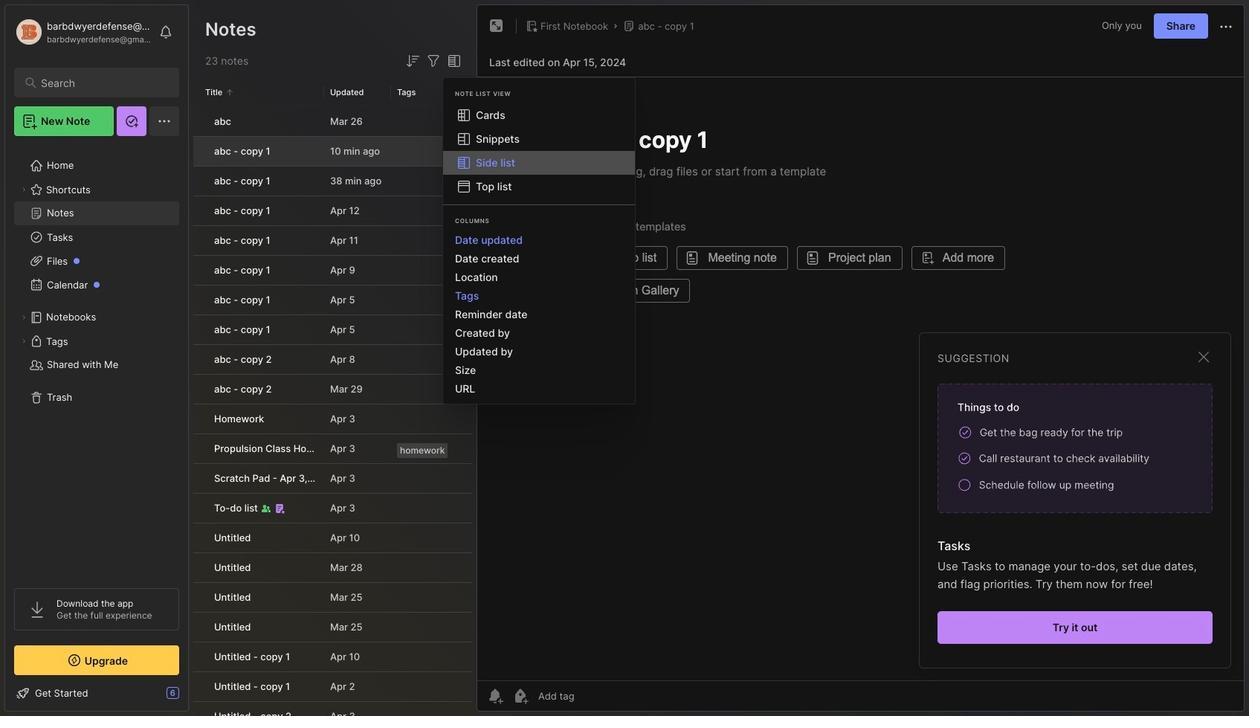 Task type: vqa. For each thing, say whether or not it's contained in the screenshot.
NOTE WINDOW Element
yes



Task type: locate. For each thing, give the bounding box(es) containing it.
tree
[[5, 145, 188, 575]]

cell
[[193, 107, 205, 136], [193, 137, 205, 166], [193, 167, 205, 196], [193, 196, 205, 225], [193, 226, 205, 255], [193, 256, 205, 285], [193, 286, 205, 315], [193, 315, 205, 344], [193, 345, 205, 374], [193, 375, 205, 404], [193, 405, 205, 434], [193, 435, 205, 464], [193, 464, 205, 493], [193, 494, 205, 523], [193, 524, 205, 553], [193, 554, 205, 583], [193, 583, 205, 612], [193, 613, 205, 642], [193, 643, 205, 672], [193, 673, 205, 702], [193, 702, 205, 716]]

Add filters field
[[425, 52, 443, 70]]

17 cell from the top
[[193, 583, 205, 612]]

add a reminder image
[[487, 687, 504, 705]]

1 vertical spatial dropdown list menu
[[443, 231, 635, 398]]

2 cell from the top
[[193, 137, 205, 166]]

5 cell from the top
[[193, 226, 205, 255]]

View options field
[[443, 52, 464, 70]]

13 cell from the top
[[193, 464, 205, 493]]

add tag image
[[512, 687, 530, 705]]

6 cell from the top
[[193, 256, 205, 285]]

note window element
[[477, 4, 1245, 716]]

None search field
[[41, 74, 166, 92]]

none search field inside the main element
[[41, 74, 166, 92]]

14 cell from the top
[[193, 494, 205, 523]]

menu item
[[443, 151, 635, 175]]

add filters image
[[425, 52, 443, 70]]

Sort options field
[[404, 52, 422, 70]]

expand note image
[[488, 17, 506, 35]]

Search text field
[[41, 76, 166, 90]]

Add tag field
[[537, 690, 650, 703]]

Help and Learning task checklist field
[[5, 682, 188, 705]]

row group
[[193, 107, 472, 716]]

15 cell from the top
[[193, 524, 205, 553]]

0 vertical spatial dropdown list menu
[[443, 103, 635, 199]]

10 cell from the top
[[193, 375, 205, 404]]

2 dropdown list menu from the top
[[443, 231, 635, 398]]

dropdown list menu
[[443, 103, 635, 199], [443, 231, 635, 398]]



Task type: describe. For each thing, give the bounding box(es) containing it.
3 cell from the top
[[193, 167, 205, 196]]

More actions field
[[1218, 16, 1236, 36]]

Note Editor text field
[[478, 77, 1245, 681]]

main element
[[0, 0, 193, 716]]

expand tags image
[[19, 337, 28, 346]]

18 cell from the top
[[193, 613, 205, 642]]

1 dropdown list menu from the top
[[443, 103, 635, 199]]

4 cell from the top
[[193, 196, 205, 225]]

11 cell from the top
[[193, 405, 205, 434]]

20 cell from the top
[[193, 673, 205, 702]]

1 cell from the top
[[193, 107, 205, 136]]

more actions image
[[1218, 18, 1236, 36]]

8 cell from the top
[[193, 315, 205, 344]]

tree inside the main element
[[5, 145, 188, 575]]

9 cell from the top
[[193, 345, 205, 374]]

click to collapse image
[[188, 689, 199, 707]]

12 cell from the top
[[193, 435, 205, 464]]

7 cell from the top
[[193, 286, 205, 315]]

21 cell from the top
[[193, 702, 205, 716]]

19 cell from the top
[[193, 643, 205, 672]]

Account field
[[14, 17, 152, 47]]

expand notebooks image
[[19, 313, 28, 322]]

16 cell from the top
[[193, 554, 205, 583]]



